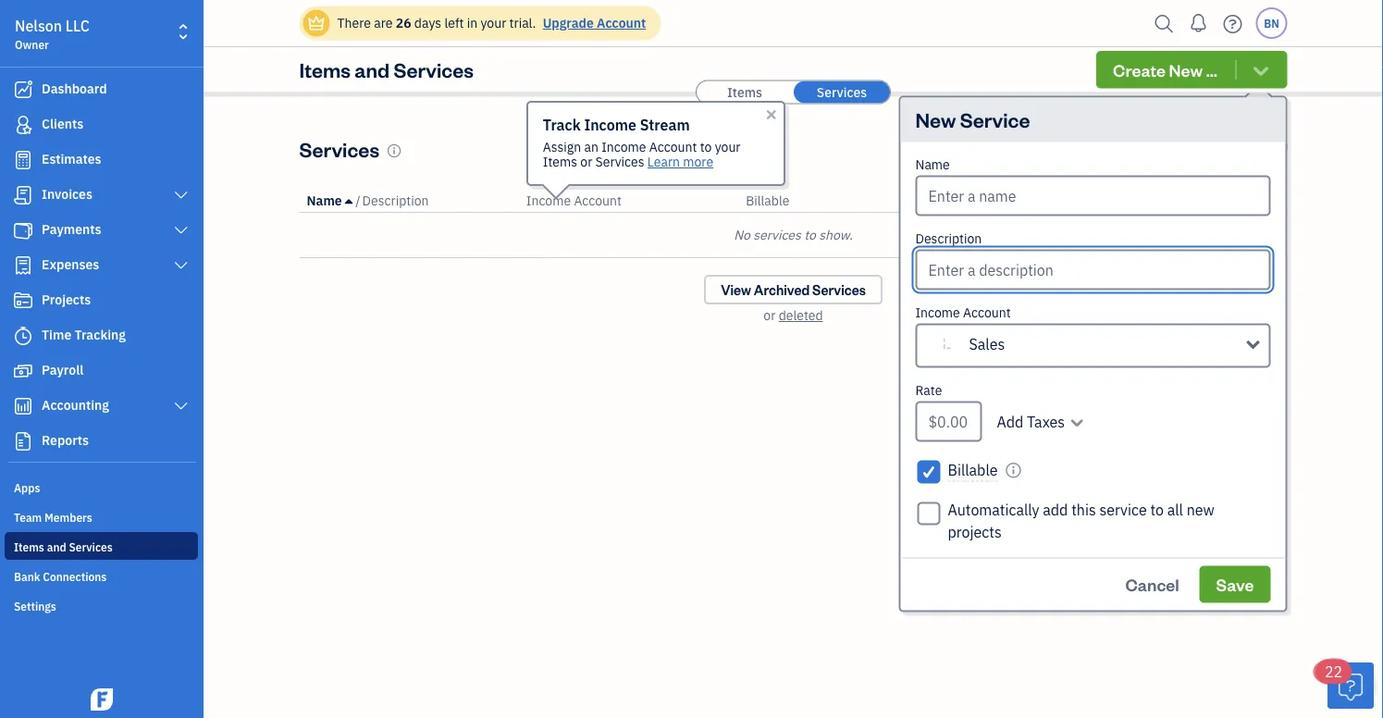 Task type: vqa. For each thing, say whether or not it's contained in the screenshot.
report image
yes



Task type: describe. For each thing, give the bounding box(es) containing it.
llc
[[66, 16, 90, 36]]

and inside main element
[[47, 539, 66, 554]]

Search text field
[[1027, 132, 1286, 162]]

save button
[[1200, 566, 1271, 603]]

estimates link
[[5, 143, 198, 177]]

reports link
[[5, 425, 198, 458]]

account inside assign an income account to your items or services
[[649, 138, 697, 155]]

team members
[[14, 510, 92, 525]]

view archived services or deleted
[[721, 281, 866, 324]]

apps
[[14, 480, 40, 495]]

or inside view archived services or deleted
[[764, 307, 776, 324]]

trial.
[[509, 14, 536, 31]]

projects
[[948, 522, 1002, 541]]

there are 26 days left in your trial. upgrade account
[[337, 14, 646, 31]]

info image
[[387, 143, 402, 158]]

invoices
[[42, 186, 92, 203]]

items link
[[697, 81, 793, 103]]

invoices link
[[5, 179, 198, 212]]

service
[[960, 106, 1030, 133]]

items and services link
[[5, 532, 198, 560]]

description link
[[362, 192, 429, 209]]

payroll
[[42, 361, 84, 378]]

create new …
[[1113, 59, 1218, 81]]

chevron large down image for accounting
[[173, 399, 190, 414]]

service
[[1100, 500, 1147, 519]]

estimates
[[42, 150, 101, 167]]

add taxes
[[997, 412, 1065, 431]]

in
[[467, 14, 478, 31]]

track
[[543, 115, 581, 135]]

1 vertical spatial billable
[[948, 460, 998, 479]]

upgrade account link
[[539, 14, 646, 31]]

to inside automatically add this service to all new projects
[[1151, 500, 1164, 519]]

settings
[[14, 599, 56, 613]]

name link
[[307, 192, 356, 209]]

to inside assign an income account to your items or services
[[700, 138, 712, 155]]

rate link
[[1210, 192, 1240, 209]]

add taxes button
[[990, 410, 1086, 433]]

1 horizontal spatial and
[[355, 56, 390, 83]]

sales button
[[916, 323, 1271, 368]]

chevrondown image
[[1069, 410, 1086, 433]]

learn more
[[648, 153, 713, 170]]

add inside dropdown button
[[997, 412, 1024, 431]]

account up sales
[[963, 303, 1011, 321]]

show.
[[819, 226, 853, 243]]

always add to projects
[[911, 192, 1043, 209]]

learn
[[648, 153, 680, 170]]

time
[[42, 326, 71, 343]]

bank connections link
[[5, 562, 198, 589]]

income account link
[[526, 192, 622, 209]]

chevrondown image
[[1251, 60, 1272, 79]]

freshbooks image
[[87, 688, 117, 711]]

automatically
[[948, 500, 1040, 519]]

upgrade
[[543, 14, 594, 31]]

no services to show.
[[734, 226, 853, 243]]

bank connections
[[14, 569, 107, 584]]

deleted
[[779, 307, 823, 324]]

add
[[1043, 500, 1068, 519]]

services inside assign an income account to your items or services
[[596, 153, 645, 170]]

account right upgrade
[[597, 14, 646, 31]]

settings link
[[5, 591, 198, 619]]

26
[[396, 14, 411, 31]]

rate for rate / taxes
[[1210, 192, 1237, 209]]

cancel button
[[1109, 566, 1196, 603]]

0 vertical spatial items and services
[[299, 56, 474, 83]]

an
[[584, 138, 599, 155]]

sales
[[969, 334, 1005, 353]]

always add to projects link
[[911, 192, 1043, 209]]

connections
[[43, 569, 107, 584]]

…
[[1206, 59, 1218, 81]]

services link
[[794, 81, 890, 103]]

taxes inside dropdown button
[[1027, 412, 1065, 431]]

22
[[1325, 662, 1343, 681]]

notifications image
[[1184, 5, 1214, 42]]

payments
[[42, 221, 101, 238]]

chevron large down image for invoices
[[173, 188, 190, 203]]

days
[[414, 14, 441, 31]]

this
[[1072, 500, 1096, 519]]

nelson llc owner
[[15, 16, 90, 52]]

automatically add this service to all new projects
[[948, 500, 1215, 541]]

tracking
[[75, 326, 126, 343]]

1 horizontal spatial taxes
[[1247, 192, 1280, 209]]

money image
[[12, 362, 34, 380]]



Task type: locate. For each thing, give the bounding box(es) containing it.
stream
[[640, 115, 690, 135]]

0 horizontal spatial rate
[[916, 381, 942, 398]]

services inside main element
[[69, 539, 113, 554]]

income account
[[526, 192, 622, 209], [916, 303, 1011, 321]]

main element
[[0, 0, 250, 718]]

0 horizontal spatial description
[[362, 192, 429, 209]]

new left service
[[916, 106, 956, 133]]

projects down expenses
[[42, 291, 91, 308]]

items and services down are
[[299, 56, 474, 83]]

1 horizontal spatial description
[[916, 229, 982, 247]]

chevron large down image down invoices link
[[173, 223, 190, 238]]

1 vertical spatial rate
[[916, 381, 942, 398]]

items and services
[[299, 56, 474, 83], [14, 539, 113, 554]]

0 vertical spatial rate
[[1210, 192, 1237, 209]]

close image
[[764, 107, 779, 122]]

0 horizontal spatial or
[[580, 153, 592, 170]]

1 / from the left
[[356, 192, 361, 209]]

0 horizontal spatial items and services
[[14, 539, 113, 554]]

chevron large down image up projects link
[[173, 258, 190, 273]]

apps link
[[5, 473, 198, 501]]

expenses link
[[5, 249, 198, 282]]

1 chevron large down image from the top
[[173, 223, 190, 238]]

always
[[911, 192, 952, 209]]

0 vertical spatial add
[[955, 192, 978, 209]]

projects down service
[[996, 192, 1043, 209]]

items inside assign an income account to your items or services
[[543, 153, 577, 170]]

1 horizontal spatial new
[[1169, 59, 1203, 81]]

report image
[[12, 432, 34, 451]]

1 vertical spatial chevron large down image
[[173, 399, 190, 414]]

1 vertical spatial your
[[715, 138, 741, 155]]

resource center badge image
[[1328, 663, 1374, 709]]

0 vertical spatial chevron large down image
[[173, 223, 190, 238]]

new inside create new … button
[[1169, 59, 1203, 81]]

0 horizontal spatial income account
[[526, 192, 622, 209]]

view archived services link
[[704, 275, 883, 304]]

description down 'always'
[[916, 229, 982, 247]]

payments link
[[5, 214, 198, 247]]

1 horizontal spatial or
[[764, 307, 776, 324]]

your right the more
[[715, 138, 741, 155]]

invoice image
[[12, 186, 34, 204]]

to right 'always'
[[981, 192, 993, 209]]

1 vertical spatial projects
[[42, 291, 91, 308]]

go to help image
[[1218, 10, 1248, 37]]

expense image
[[12, 256, 34, 275]]

1 horizontal spatial income account
[[916, 303, 1011, 321]]

chevron large down image down estimates link at the left of the page
[[173, 188, 190, 203]]

0 horizontal spatial add
[[955, 192, 978, 209]]

0 vertical spatial billable
[[746, 192, 790, 209]]

0 vertical spatial income account
[[526, 192, 622, 209]]

0 horizontal spatial and
[[47, 539, 66, 554]]

view
[[721, 281, 751, 298]]

your inside assign an income account to your items or services
[[715, 138, 741, 155]]

nelson
[[15, 16, 62, 36]]

1 horizontal spatial billable
[[948, 460, 998, 479]]

team
[[14, 510, 42, 525]]

chevron large down image up reports link
[[173, 399, 190, 414]]

crown image
[[307, 13, 326, 33]]

account
[[597, 14, 646, 31], [649, 138, 697, 155], [574, 192, 622, 209], [963, 303, 1011, 321]]

reports
[[42, 432, 89, 449]]

name up 'always'
[[916, 155, 950, 173]]

name
[[916, 155, 950, 173], [307, 192, 342, 209]]

time tracking
[[42, 326, 126, 343]]

0 vertical spatial your
[[481, 14, 506, 31]]

0 horizontal spatial new
[[916, 106, 956, 133]]

0 vertical spatial projects
[[996, 192, 1043, 209]]

taxes right rate link at right top
[[1247, 192, 1280, 209]]

1 vertical spatial items and services
[[14, 539, 113, 554]]

1 horizontal spatial add
[[997, 412, 1024, 431]]

1 vertical spatial description
[[916, 229, 982, 247]]

0 vertical spatial and
[[355, 56, 390, 83]]

new
[[1169, 59, 1203, 81], [916, 106, 956, 133]]

billable left info icon
[[948, 460, 998, 479]]

bank
[[14, 569, 40, 584]]

0 horizontal spatial projects
[[42, 291, 91, 308]]

or inside assign an income account to your items or services
[[580, 153, 592, 170]]

1 chevron large down image from the top
[[173, 188, 190, 203]]

dashboard image
[[12, 81, 34, 99]]

projects inside main element
[[42, 291, 91, 308]]

payment image
[[12, 221, 34, 240]]

team members link
[[5, 502, 198, 530]]

0 horizontal spatial billable
[[746, 192, 790, 209]]

dashboard
[[42, 80, 107, 97]]

chevron large down image inside expenses link
[[173, 258, 190, 273]]

items inside main element
[[14, 539, 44, 554]]

more
[[683, 153, 713, 170]]

0 vertical spatial name
[[916, 155, 950, 173]]

Enter a name text field
[[916, 175, 1271, 216]]

taxes left chevrondown image
[[1027, 412, 1065, 431]]

0 vertical spatial chevron large down image
[[173, 188, 190, 203]]

1 vertical spatial chevron large down image
[[173, 258, 190, 273]]

create new … button
[[1097, 51, 1288, 88]]

all
[[1167, 500, 1183, 519]]

rate / taxes
[[1210, 192, 1280, 209]]

0 vertical spatial new
[[1169, 59, 1203, 81]]

chevron large down image for expenses
[[173, 258, 190, 273]]

to left show.
[[804, 226, 816, 243]]

expenses
[[42, 256, 99, 273]]

accounting link
[[5, 390, 198, 423]]

0 vertical spatial taxes
[[1247, 192, 1280, 209]]

1 horizontal spatial your
[[715, 138, 741, 155]]

1 vertical spatial and
[[47, 539, 66, 554]]

bn
[[1264, 16, 1279, 31]]

to left all
[[1151, 500, 1164, 519]]

cancel
[[1126, 573, 1180, 595]]

estimate image
[[12, 151, 34, 169]]

clients
[[42, 115, 83, 132]]

time tracking link
[[5, 319, 198, 353]]

2 chevron large down image from the top
[[173, 399, 190, 414]]

services
[[394, 56, 474, 83], [817, 83, 867, 100], [299, 136, 379, 162], [596, 153, 645, 170], [812, 281, 866, 298], [69, 539, 113, 554]]

/
[[356, 192, 361, 209], [1240, 192, 1245, 209]]

0 vertical spatial description
[[362, 192, 429, 209]]

or
[[580, 153, 592, 170], [764, 307, 776, 324]]

add up info icon
[[997, 412, 1024, 431]]

save
[[1216, 573, 1254, 595]]

billable link
[[746, 192, 790, 209]]

0 horizontal spatial your
[[481, 14, 506, 31]]

assign
[[543, 138, 581, 155]]

timer image
[[12, 327, 34, 345]]

income inside assign an income account to your items or services
[[602, 138, 646, 155]]

name left the caretup icon
[[307, 192, 342, 209]]

description
[[362, 192, 429, 209], [916, 229, 982, 247]]

archived
[[754, 281, 810, 298]]

no
[[734, 226, 750, 243]]

chevron large down image for payments
[[173, 223, 190, 238]]

items and services inside main element
[[14, 539, 113, 554]]

or down "archived"
[[764, 307, 776, 324]]

deleted link
[[779, 307, 823, 324]]

rate
[[1210, 192, 1237, 209], [916, 381, 942, 398]]

account down an
[[574, 192, 622, 209]]

22 button
[[1316, 660, 1374, 709]]

project image
[[12, 291, 34, 310]]

to
[[700, 138, 712, 155], [981, 192, 993, 209], [804, 226, 816, 243], [1151, 500, 1164, 519]]

learn more link
[[648, 153, 713, 170]]

chevron large down image
[[173, 223, 190, 238], [173, 258, 190, 273]]

projects link
[[5, 284, 198, 317]]

and down the team members
[[47, 539, 66, 554]]

new
[[1187, 500, 1215, 519]]

services inside view archived services or deleted
[[812, 281, 866, 298]]

create
[[1113, 59, 1166, 81]]

rate down search text field
[[1210, 192, 1237, 209]]

projects
[[996, 192, 1043, 209], [42, 291, 91, 308]]

1 vertical spatial income account
[[916, 303, 1011, 321]]

assign an income account to your items or services
[[543, 138, 741, 170]]

1 vertical spatial name
[[307, 192, 342, 209]]

income account up sales
[[916, 303, 1011, 321]]

are
[[374, 14, 393, 31]]

1 horizontal spatial rate
[[1210, 192, 1237, 209]]

0 horizontal spatial taxes
[[1027, 412, 1065, 431]]

items and services up bank connections
[[14, 539, 113, 554]]

account down stream on the top left of page
[[649, 138, 697, 155]]

0 horizontal spatial /
[[356, 192, 361, 209]]

track income stream
[[543, 115, 690, 135]]

billable
[[746, 192, 790, 209], [948, 460, 998, 479]]

1 horizontal spatial items and services
[[299, 56, 474, 83]]

billable up services on the top right
[[746, 192, 790, 209]]

create new … button
[[1097, 51, 1288, 88]]

client image
[[12, 116, 34, 134]]

caretup image
[[345, 193, 352, 208]]

members
[[44, 510, 92, 525]]

chevron large down image inside invoices link
[[173, 188, 190, 203]]

1 vertical spatial taxes
[[1027, 412, 1065, 431]]

chevron large down image
[[173, 188, 190, 203], [173, 399, 190, 414]]

clients link
[[5, 108, 198, 142]]

services
[[753, 226, 801, 243]]

1 horizontal spatial /
[[1240, 192, 1245, 209]]

add right 'always'
[[955, 192, 978, 209]]

accounting
[[42, 396, 109, 414]]

Enter a description text field
[[916, 249, 1271, 290]]

search image
[[1150, 10, 1179, 37]]

income account down assign
[[526, 192, 622, 209]]

1 vertical spatial or
[[764, 307, 776, 324]]

rate up rate (usd) text box
[[916, 381, 942, 398]]

2 chevron large down image from the top
[[173, 258, 190, 273]]

new service
[[916, 106, 1030, 133]]

bn button
[[1256, 7, 1288, 39]]

1 horizontal spatial projects
[[996, 192, 1043, 209]]

check image
[[920, 462, 938, 481]]

0 horizontal spatial name
[[307, 192, 342, 209]]

your
[[481, 14, 506, 31], [715, 138, 741, 155]]

0 vertical spatial or
[[580, 153, 592, 170]]

1 horizontal spatial name
[[916, 155, 950, 173]]

left
[[445, 14, 464, 31]]

income
[[584, 115, 636, 135], [602, 138, 646, 155], [526, 192, 571, 209], [916, 303, 960, 321]]

or up income account link
[[580, 153, 592, 170]]

Rate (USD) text field
[[916, 401, 982, 442]]

description right the caretup icon
[[362, 192, 429, 209]]

chart image
[[12, 397, 34, 415]]

your right in
[[481, 14, 506, 31]]

new left …
[[1169, 59, 1203, 81]]

1 vertical spatial add
[[997, 412, 1024, 431]]

rate for rate
[[916, 381, 942, 398]]

payroll link
[[5, 354, 198, 388]]

info image
[[1005, 458, 1022, 481]]

1 vertical spatial new
[[916, 106, 956, 133]]

there
[[337, 14, 371, 31]]

to right the learn
[[700, 138, 712, 155]]

2 / from the left
[[1240, 192, 1245, 209]]

and down are
[[355, 56, 390, 83]]



